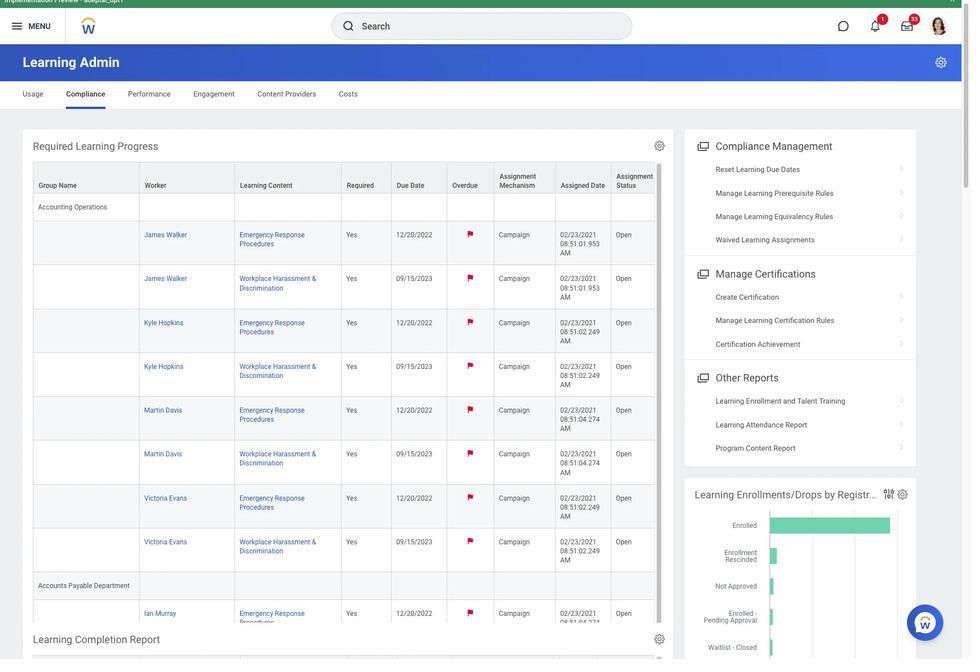 Task type: locate. For each thing, give the bounding box(es) containing it.
learning completion report
[[33, 634, 160, 646]]

list
[[685, 158, 916, 252], [685, 286, 916, 356], [685, 390, 916, 460]]

am for ninth campaign element
[[560, 628, 571, 636]]

assigned date
[[561, 182, 605, 190]]

09/15/2023 for kyle hopkins
[[396, 363, 433, 371]]

1 manage from the top
[[716, 189, 743, 197]]

0 vertical spatial hopkins
[[159, 319, 183, 327]]

and
[[783, 397, 796, 406]]

manage up create
[[716, 268, 753, 280]]

2 campaign from the top
[[499, 275, 530, 283]]

4 08:51:02.249 from the top
[[560, 547, 600, 555]]

7 row from the top
[[33, 441, 673, 485]]

2 chevron right image from the top
[[895, 232, 910, 243]]

4 workplace harassment & discrimination from the top
[[240, 538, 316, 555]]

learning completion report element
[[23, 623, 970, 659]]

0 vertical spatial 02/23/2021 08:51:04.274 am
[[560, 407, 602, 433]]

kyle hopkins for emergency
[[144, 319, 183, 327]]

required up group name
[[33, 140, 73, 152]]

1 vertical spatial victoria
[[144, 538, 167, 546]]

1 12/20/2022 from the top
[[396, 231, 433, 239]]

3 yes from the top
[[346, 319, 357, 327]]

1 vertical spatial martin
[[144, 450, 164, 458]]

chevron right image inside reset learning due dates link
[[895, 161, 910, 173]]

equivalency
[[775, 212, 814, 221]]

6 yes from the top
[[346, 450, 357, 458]]

1 vertical spatial content
[[268, 182, 293, 190]]

1 workplace harassment & discrimination from the top
[[240, 275, 316, 292]]

workplace harassment & discrimination
[[240, 275, 316, 292], [240, 363, 316, 380], [240, 450, 316, 468], [240, 538, 316, 555]]

1 horizontal spatial compliance
[[716, 140, 770, 152]]

chevron right image inside the program content report link
[[895, 440, 910, 451]]

0 vertical spatial martin
[[144, 407, 164, 415]]

1 vertical spatial 02/23/2021 08:51:01.953 am
[[560, 275, 602, 301]]

08:51:01.953 for 09/15/2023
[[560, 284, 600, 292]]

workplace harassment & discrimination link
[[240, 273, 316, 292], [240, 360, 316, 380], [240, 448, 316, 468], [240, 536, 316, 555]]

1 james walker link from the top
[[144, 229, 187, 239]]

search image
[[342, 19, 355, 33]]

workplace for hopkins
[[240, 363, 272, 371]]

0 vertical spatial victoria evans
[[144, 494, 187, 502]]

0 vertical spatial rules
[[816, 189, 834, 197]]

1 vertical spatial 08:51:04.274
[[560, 460, 600, 468]]

required learning progress
[[33, 140, 158, 152]]

ian
[[144, 610, 154, 618]]

1 vertical spatial due
[[397, 182, 409, 190]]

2 am from the top
[[560, 293, 571, 301]]

0 vertical spatial 08:51:01.953
[[560, 240, 600, 248]]

1 vertical spatial list
[[685, 286, 916, 356]]

report for learning completion report
[[130, 634, 160, 646]]

certification down create certification link
[[775, 316, 815, 325]]

1 vertical spatial walker
[[166, 275, 187, 283]]

learning enrollments/drops by registration status element
[[685, 478, 924, 659]]

emergency response procedures link for ian murray
[[240, 608, 305, 627]]

0 horizontal spatial date
[[410, 182, 425, 190]]

5 12/20/2022 from the top
[[396, 610, 433, 618]]

emergency for evans
[[240, 494, 273, 502]]

1 menu group image from the top
[[695, 138, 710, 153]]

management
[[773, 140, 833, 152]]

0 vertical spatial required
[[33, 140, 73, 152]]

1 list from the top
[[685, 158, 916, 252]]

6 chevron right image from the top
[[895, 440, 910, 451]]

learning enrollment and talent training
[[716, 397, 846, 406]]

accounting operations row
[[33, 194, 673, 222]]

progress
[[118, 140, 158, 152]]

campaign for 4th campaign element from the bottom
[[499, 494, 530, 502]]

workplace
[[240, 275, 272, 283], [240, 363, 272, 371], [240, 450, 272, 458], [240, 538, 272, 546]]

2 row from the top
[[33, 222, 673, 265]]

02/23/2021 08:51:02.249 am for 4th open element
[[560, 363, 602, 389]]

evans for emergency
[[169, 494, 187, 502]]

08:51:02.249 for seventh campaign element from the bottom of the required learning progress element
[[560, 372, 600, 380]]

am for 6th campaign element from the bottom
[[560, 425, 571, 433]]

1 vertical spatial victoria evans
[[144, 538, 187, 546]]

content inside learning content popup button
[[268, 182, 293, 190]]

4 emergency response procedures link from the top
[[240, 492, 305, 511]]

1 vertical spatial evans
[[169, 538, 187, 546]]

1 vertical spatial menu group image
[[695, 266, 710, 281]]

1 vertical spatial kyle hopkins link
[[144, 360, 183, 371]]

0 horizontal spatial assignment
[[500, 173, 536, 181]]

am for 4th campaign element from the bottom
[[560, 513, 571, 521]]

compliance up reset learning due dates
[[716, 140, 770, 152]]

harassment
[[273, 275, 310, 283], [273, 363, 310, 371], [273, 450, 310, 458], [273, 538, 310, 546]]

learning inside popup button
[[240, 182, 267, 190]]

evans
[[169, 494, 187, 502], [169, 538, 187, 546]]

chevron right image inside learning attendance report link
[[895, 417, 910, 428]]

assignment for mechanism
[[500, 173, 536, 181]]

discrimination
[[240, 284, 283, 292], [240, 372, 283, 380], [240, 460, 283, 468], [240, 547, 283, 555]]

12/20/2022 for victoria evans
[[396, 494, 433, 502]]

assignment inside popup button
[[500, 173, 536, 181]]

campaign for 6th campaign element from the bottom
[[499, 407, 530, 415]]

discrimination for victoria evans
[[240, 547, 283, 555]]

4 manage from the top
[[716, 316, 743, 325]]

chevron right image inside waived learning assignments link
[[895, 232, 910, 243]]

am for eighth campaign element
[[560, 556, 571, 564]]

manage up 'waived'
[[716, 212, 743, 221]]

status inside assignment status
[[617, 182, 636, 190]]

workplace harassment & discrimination link for martin davis
[[240, 448, 316, 468]]

08:51:01.953
[[560, 240, 600, 248], [560, 284, 600, 292]]

08:51:02.249 for eighth campaign element
[[560, 547, 600, 555]]

33 button
[[895, 14, 920, 39]]

compliance down admin
[[66, 90, 105, 98]]

list for management
[[685, 158, 916, 252]]

report down ian
[[130, 634, 160, 646]]

emergency response procedures
[[240, 231, 305, 248], [240, 319, 305, 336], [240, 407, 305, 424], [240, 494, 305, 511], [240, 610, 305, 627]]

rules down create certification link
[[817, 316, 835, 325]]

learning admin main content
[[0, 44, 970, 659]]

open
[[616, 231, 632, 239], [616, 275, 632, 283], [616, 319, 632, 327], [616, 363, 632, 371], [616, 407, 632, 415], [616, 450, 632, 458], [616, 494, 632, 502], [616, 538, 632, 546], [616, 610, 632, 618]]

martin for workplace harassment & discrimination
[[144, 450, 164, 458]]

2 vertical spatial 08:51:04.274
[[560, 619, 600, 627]]

chevron right image inside manage learning prerequisite rules link
[[895, 185, 910, 196]]

0 vertical spatial 02/23/2021 08:51:01.953 am
[[560, 231, 602, 257]]

2 08:51:01.953 from the top
[[560, 284, 600, 292]]

procedures
[[240, 240, 274, 248], [240, 328, 274, 336], [240, 416, 274, 424], [240, 503, 274, 511], [240, 619, 274, 627]]

3 chevron right image from the top
[[895, 289, 910, 300]]

4 discrimination from the top
[[240, 547, 283, 555]]

date for assigned date
[[591, 182, 605, 190]]

list containing learning enrollment and talent training
[[685, 390, 916, 460]]

manage learning certification rules link
[[685, 309, 916, 333]]

2 emergency response procedures from the top
[[240, 319, 305, 336]]

report down learning attendance report link
[[774, 444, 796, 453]]

assigned date button
[[556, 162, 611, 193]]

0 vertical spatial james walker
[[144, 231, 187, 239]]

5 response from the top
[[275, 610, 305, 618]]

compliance
[[66, 90, 105, 98], [716, 140, 770, 152]]

notifications large image
[[870, 20, 881, 32]]

procedures for kyle hopkins
[[240, 328, 274, 336]]

1 row from the top
[[33, 162, 673, 194]]

manage for manage learning certification rules
[[716, 316, 743, 325]]

2 procedures from the top
[[240, 328, 274, 336]]

1 vertical spatial required
[[347, 182, 374, 190]]

assignment status button
[[612, 162, 672, 193]]

9 open from the top
[[616, 610, 632, 618]]

manage for manage learning prerequisite rules
[[716, 189, 743, 197]]

2 open element from the top
[[616, 273, 632, 283]]

manage for manage certifications
[[716, 268, 753, 280]]

3 row from the top
[[33, 265, 673, 309]]

manage
[[716, 189, 743, 197], [716, 212, 743, 221], [716, 268, 753, 280], [716, 316, 743, 325]]

walker
[[166, 231, 187, 239], [166, 275, 187, 283]]

& for martin davis
[[312, 450, 316, 458]]

2 assignment from the left
[[617, 173, 653, 181]]

compliance for compliance
[[66, 90, 105, 98]]

02/23/2021 08:51:02.249 am for seventh open element from the top of the required learning progress element
[[560, 494, 602, 521]]

1 vertical spatial martin davis link
[[144, 448, 182, 458]]

compliance for compliance management
[[716, 140, 770, 152]]

manage down reset
[[716, 189, 743, 197]]

james
[[144, 231, 165, 239], [144, 275, 165, 283]]

due right "required" column header
[[397, 182, 409, 190]]

1 vertical spatial hopkins
[[159, 363, 183, 371]]

davis for workplace
[[166, 450, 182, 458]]

1 horizontal spatial required
[[347, 182, 374, 190]]

0 vertical spatial list
[[685, 158, 916, 252]]

assignment inside "popup button"
[[617, 173, 653, 181]]

workplace harassment & discrimination for kyle hopkins
[[240, 363, 316, 380]]

manage learning prerequisite rules
[[716, 189, 834, 197]]

due left dates
[[767, 165, 780, 174]]

name
[[59, 182, 77, 190]]

0 vertical spatial status
[[617, 182, 636, 190]]

2 09/15/2023 from the top
[[396, 363, 433, 371]]

manage down create
[[716, 316, 743, 325]]

1 assignment from the left
[[500, 173, 536, 181]]

compliance inside tab list
[[66, 90, 105, 98]]

2 vertical spatial certification
[[716, 340, 756, 348]]

yes
[[346, 231, 357, 239], [346, 275, 357, 283], [346, 319, 357, 327], [346, 363, 357, 371], [346, 407, 357, 415], [346, 450, 357, 458], [346, 494, 357, 502], [346, 538, 357, 546], [346, 610, 357, 618]]

0 horizontal spatial status
[[617, 182, 636, 190]]

martin davis for emergency
[[144, 407, 182, 415]]

6 am from the top
[[560, 469, 571, 477]]

assignment right assigned date column header in the right top of the page
[[617, 173, 653, 181]]

2 workplace from the top
[[240, 363, 272, 371]]

1 horizontal spatial due
[[767, 165, 780, 174]]

certification
[[739, 293, 779, 301], [775, 316, 815, 325], [716, 340, 756, 348]]

column header
[[33, 655, 140, 659], [140, 655, 241, 659], [241, 655, 347, 659], [347, 655, 397, 659], [397, 655, 453, 659], [453, 655, 560, 659], [560, 655, 598, 659]]

james walker link
[[144, 229, 187, 239], [144, 273, 187, 283]]

0 vertical spatial martin davis
[[144, 407, 182, 415]]

overdue column header
[[447, 162, 495, 194]]

1 am from the top
[[560, 249, 571, 257]]

assignment mechanism column header
[[495, 162, 556, 194]]

victoria evans link
[[144, 492, 187, 502], [144, 536, 187, 546]]

1 horizontal spatial date
[[591, 182, 605, 190]]

martin davis link
[[144, 404, 182, 415], [144, 448, 182, 458]]

0 vertical spatial victoria evans link
[[144, 492, 187, 502]]

learning
[[23, 55, 76, 70], [76, 140, 115, 152], [736, 165, 765, 174], [240, 182, 267, 190], [744, 189, 773, 197], [744, 212, 773, 221], [742, 236, 770, 244], [744, 316, 773, 325], [716, 397, 744, 406], [716, 421, 744, 429], [695, 489, 734, 501], [33, 634, 72, 646]]

1 horizontal spatial assignment
[[617, 173, 653, 181]]

1 vertical spatial compliance
[[716, 140, 770, 152]]

assignment
[[500, 173, 536, 181], [617, 173, 653, 181]]

33
[[911, 16, 918, 22]]

5 chevron right image from the top
[[895, 336, 910, 347]]

kyle hopkins link for emergency
[[144, 317, 183, 327]]

2 vertical spatial rules
[[817, 316, 835, 325]]

chevron right image inside manage learning equivalency rules link
[[895, 208, 910, 220]]

required inside popup button
[[347, 182, 374, 190]]

justify image
[[10, 19, 24, 33]]

4 campaign from the top
[[499, 363, 530, 371]]

reset learning due dates link
[[685, 158, 916, 181]]

1 vertical spatial rules
[[815, 212, 834, 221]]

08:51:02.249 for 4th campaign element from the bottom
[[560, 503, 600, 511]]

required for required learning progress
[[33, 140, 73, 152]]

victoria evans
[[144, 494, 187, 502], [144, 538, 187, 546]]

1 vertical spatial martin davis
[[144, 450, 182, 458]]

assignments
[[772, 236, 815, 244]]

1 campaign from the top
[[499, 231, 530, 239]]

am for seventh campaign element from the bottom of the required learning progress element
[[560, 381, 571, 389]]

training
[[819, 397, 846, 406]]

configure learning completion report image
[[654, 633, 666, 646]]

1 02/23/2021 from the top
[[560, 231, 597, 239]]

9 am from the top
[[560, 628, 571, 636]]

1 vertical spatial victoria evans link
[[144, 536, 187, 546]]

0 vertical spatial menu group image
[[695, 138, 710, 153]]

rules right equivalency
[[815, 212, 834, 221]]

2 kyle hopkins link from the top
[[144, 360, 183, 371]]

0 vertical spatial james
[[144, 231, 165, 239]]

create certification
[[716, 293, 779, 301]]

2 vertical spatial list
[[685, 390, 916, 460]]

content
[[258, 90, 283, 98], [268, 182, 293, 190], [746, 444, 772, 453]]

campaign for 1st campaign element
[[499, 231, 530, 239]]

assigned
[[561, 182, 589, 190]]

2 victoria from the top
[[144, 538, 167, 546]]

date left "overdue"
[[410, 182, 425, 190]]

row
[[33, 162, 673, 194], [33, 222, 673, 265], [33, 265, 673, 309], [33, 309, 673, 353], [33, 353, 673, 397], [33, 397, 673, 441], [33, 441, 673, 485], [33, 485, 673, 529], [33, 529, 673, 572], [33, 600, 673, 644], [33, 644, 673, 659], [33, 655, 970, 659]]

7 column header from the left
[[560, 655, 598, 659]]

1 vertical spatial 08:51:01.953
[[560, 284, 600, 292]]

1 james walker from the top
[[144, 231, 187, 239]]

0 vertical spatial martin davis link
[[144, 404, 182, 415]]

rules inside manage learning prerequisite rules link
[[816, 189, 834, 197]]

1 vertical spatial james
[[144, 275, 165, 283]]

0 vertical spatial evans
[[169, 494, 187, 502]]

manage learning equivalency rules link
[[685, 205, 916, 228]]

emergency response procedures for james walker
[[240, 231, 305, 248]]

1 response from the top
[[275, 231, 305, 239]]

8 campaign element from the top
[[499, 536, 530, 546]]

10 row from the top
[[33, 600, 673, 644]]

1 evans from the top
[[169, 494, 187, 502]]

0 vertical spatial james walker link
[[144, 229, 187, 239]]

certification down manage certifications
[[739, 293, 779, 301]]

learning content button
[[235, 162, 341, 193]]

workplace harassment & discrimination for james walker
[[240, 275, 316, 292]]

08:51:02.249
[[560, 328, 600, 336], [560, 372, 600, 380], [560, 503, 600, 511], [560, 547, 600, 555]]

row containing ian murray
[[33, 600, 673, 644]]

1 vertical spatial 02/23/2021 08:51:04.274 am
[[560, 450, 602, 477]]

assignment status
[[617, 173, 653, 190]]

list for certifications
[[685, 286, 916, 356]]

rules inside manage learning certification rules link
[[817, 316, 835, 325]]

tab list containing usage
[[11, 82, 951, 109]]

2 manage from the top
[[716, 212, 743, 221]]

content inside the program content report link
[[746, 444, 772, 453]]

5 02/23/2021 from the top
[[560, 407, 597, 415]]

2 yes from the top
[[346, 275, 357, 283]]

3 emergency from the top
[[240, 407, 273, 415]]

3 am from the top
[[560, 337, 571, 345]]

0 horizontal spatial due
[[397, 182, 409, 190]]

2 emergency response procedures link from the top
[[240, 317, 305, 336]]

davis
[[166, 407, 182, 415], [166, 450, 182, 458]]

12/20/2022 for martin davis
[[396, 407, 433, 415]]

inbox large image
[[902, 20, 913, 32]]

1 vertical spatial james walker
[[144, 275, 187, 283]]

required up accounting operations row
[[347, 182, 374, 190]]

rules for compliance management
[[816, 189, 834, 197]]

1 vertical spatial kyle hopkins
[[144, 363, 183, 371]]

james walker link for emergency
[[144, 229, 187, 239]]

0 vertical spatial kyle hopkins
[[144, 319, 183, 327]]

certification up other
[[716, 340, 756, 348]]

report for program content report
[[774, 444, 796, 453]]

accounting
[[38, 203, 72, 211]]

8 yes from the top
[[346, 538, 357, 546]]

1 vertical spatial james walker link
[[144, 273, 187, 283]]

3 harassment from the top
[[273, 450, 310, 458]]

martin
[[144, 407, 164, 415], [144, 450, 164, 458]]

1 vertical spatial certification
[[775, 316, 815, 325]]

09/15/2023
[[396, 275, 433, 283], [396, 363, 433, 371], [396, 450, 433, 458], [396, 538, 433, 546]]

4 chevron right image from the top
[[895, 312, 910, 324]]

2 vertical spatial 02/23/2021 08:51:04.274 am
[[560, 610, 602, 636]]

certification achievement
[[716, 340, 801, 348]]

assignment up mechanism at top right
[[500, 173, 536, 181]]

2 vertical spatial content
[[746, 444, 772, 453]]

1 workplace harassment & discrimination link from the top
[[240, 273, 316, 292]]

3 workplace harassment & discrimination link from the top
[[240, 448, 316, 468]]

1 02/23/2021 08:51:01.953 am from the top
[[560, 231, 602, 257]]

chevron right image
[[895, 161, 910, 173], [895, 208, 910, 220], [895, 289, 910, 300], [895, 312, 910, 324], [895, 336, 910, 347], [895, 440, 910, 451]]

status right the registration
[[895, 489, 924, 501]]

assigned date column header
[[556, 162, 612, 194]]

overdue
[[453, 182, 478, 190]]

4 procedures from the top
[[240, 503, 274, 511]]

08:51:02.249 for 8th campaign element from the bottom
[[560, 328, 600, 336]]

martin davis for workplace
[[144, 450, 182, 458]]

2 kyle hopkins from the top
[[144, 363, 183, 371]]

chevron right image inside 'certification achievement' link
[[895, 336, 910, 347]]

7 02/23/2021 from the top
[[560, 494, 597, 502]]

rules right "prerequisite"
[[816, 189, 834, 197]]

chevron right image inside learning enrollment and talent training link
[[895, 393, 910, 404]]

1 victoria from the top
[[144, 494, 167, 502]]

open element
[[616, 229, 632, 239], [616, 273, 632, 283], [616, 317, 632, 327], [616, 360, 632, 371], [616, 404, 632, 415], [616, 448, 632, 458], [616, 492, 632, 502], [616, 536, 632, 546], [616, 608, 632, 618], [616, 651, 632, 659]]

2 & from the top
[[312, 363, 316, 371]]

08:51:04.274 for sixth open element from the bottom
[[560, 416, 600, 424]]

emergency for walker
[[240, 231, 273, 239]]

harassment for davis
[[273, 450, 310, 458]]

list containing reset learning due dates
[[685, 158, 916, 252]]

menu group image for manage certifications
[[695, 266, 710, 281]]

emergency response procedures link
[[240, 229, 305, 248], [240, 317, 305, 336], [240, 404, 305, 424], [240, 492, 305, 511], [240, 608, 305, 627]]

1 08:51:04.274 from the top
[[560, 416, 600, 424]]

09/15/2023 for martin davis
[[396, 450, 433, 458]]

department
[[94, 582, 130, 590]]

0 vertical spatial report
[[786, 421, 808, 429]]

date right assigned
[[591, 182, 605, 190]]

martin for emergency response procedures
[[144, 407, 164, 415]]

admin
[[80, 55, 120, 70]]

0 vertical spatial kyle hopkins link
[[144, 317, 183, 327]]

martin davis
[[144, 407, 182, 415], [144, 450, 182, 458]]

hopkins
[[159, 319, 183, 327], [159, 363, 183, 371]]

due date column header
[[392, 162, 447, 194]]

10 campaign element from the top
[[499, 651, 530, 659]]

workplace harassment & discrimination for victoria evans
[[240, 538, 316, 555]]

1 vertical spatial status
[[895, 489, 924, 501]]

close environment banner image
[[949, 0, 956, 3]]

4 & from the top
[[312, 538, 316, 546]]

date for due date
[[410, 182, 425, 190]]

3 02/23/2021 08:51:02.249 am from the top
[[560, 494, 602, 521]]

3 08:51:04.274 from the top
[[560, 619, 600, 627]]

assignment mechanism
[[500, 173, 536, 190]]

9 campaign from the top
[[499, 610, 530, 618]]

8 am from the top
[[560, 556, 571, 564]]

james walker
[[144, 231, 187, 239], [144, 275, 187, 283]]

2 harassment from the top
[[273, 363, 310, 371]]

chevron right image inside manage learning certification rules link
[[895, 312, 910, 324]]

chevron right image inside create certification link
[[895, 289, 910, 300]]

chevron right image
[[895, 185, 910, 196], [895, 232, 910, 243], [895, 393, 910, 404], [895, 417, 910, 428]]

victoria for emergency response procedures
[[144, 494, 167, 502]]

required
[[33, 140, 73, 152], [347, 182, 374, 190]]

1 vertical spatial kyle
[[144, 363, 157, 371]]

procedures for victoria evans
[[240, 503, 274, 511]]

2 davis from the top
[[166, 450, 182, 458]]

2 chevron right image from the top
[[895, 208, 910, 220]]

victoria evans for emergency
[[144, 494, 187, 502]]

02/23/2021 08:51:04.274 am
[[560, 407, 602, 433], [560, 450, 602, 477], [560, 610, 602, 636]]

row containing assignment mechanism
[[33, 162, 673, 194]]

1 chevron right image from the top
[[895, 185, 910, 196]]

0 horizontal spatial required
[[33, 140, 73, 152]]

1 vertical spatial davis
[[166, 450, 182, 458]]

learning enrollments/drops by registration status
[[695, 489, 924, 501]]

2 vertical spatial report
[[130, 634, 160, 646]]

0 vertical spatial 08:51:04.274
[[560, 416, 600, 424]]

4 12/20/2022 from the top
[[396, 494, 433, 502]]

workplace harassment & discrimination link for victoria evans
[[240, 536, 316, 555]]

0 vertical spatial victoria
[[144, 494, 167, 502]]

1 horizontal spatial status
[[895, 489, 924, 501]]

manage learning prerequisite rules link
[[685, 181, 916, 205]]

02/23/2021
[[560, 231, 597, 239], [560, 275, 597, 283], [560, 319, 597, 327], [560, 363, 597, 371], [560, 407, 597, 415], [560, 450, 597, 458], [560, 494, 597, 502], [560, 538, 597, 546], [560, 610, 597, 618]]

workplace harassment & discrimination link for james walker
[[240, 273, 316, 292]]

0 horizontal spatial compliance
[[66, 90, 105, 98]]

9 02/23/2021 from the top
[[560, 610, 597, 618]]

group name column header
[[33, 162, 140, 194]]

12/20/2022 for ian murray
[[396, 610, 433, 618]]

workplace for evans
[[240, 538, 272, 546]]

accounts payable department
[[38, 582, 130, 590]]

2 02/23/2021 08:51:02.249 am from the top
[[560, 363, 602, 389]]

learning enrollment and talent training link
[[685, 390, 916, 413]]

0 vertical spatial walker
[[166, 231, 187, 239]]

1 victoria evans from the top
[[144, 494, 187, 502]]

learning attendance report
[[716, 421, 808, 429]]

2 discrimination from the top
[[240, 372, 283, 380]]

0 vertical spatial davis
[[166, 407, 182, 415]]

list containing create certification
[[685, 286, 916, 356]]

engagement
[[193, 90, 235, 98]]

tab list
[[11, 82, 951, 109]]

chevron right image for waived learning assignments
[[895, 232, 910, 243]]

menu group image
[[695, 138, 710, 153], [695, 266, 710, 281]]

menu group image
[[695, 370, 710, 385]]

status right assigned date
[[617, 182, 636, 190]]

2 08:51:02.249 from the top
[[560, 372, 600, 380]]

report down learning enrollment and talent training link
[[786, 421, 808, 429]]

campaign element
[[499, 229, 530, 239], [499, 273, 530, 283], [499, 317, 530, 327], [499, 360, 530, 371], [499, 404, 530, 415], [499, 448, 530, 458], [499, 492, 530, 502], [499, 536, 530, 546], [499, 608, 530, 618], [499, 651, 530, 659]]

0 vertical spatial kyle
[[144, 319, 157, 327]]

response for hopkins
[[275, 319, 305, 327]]

1 vertical spatial report
[[774, 444, 796, 453]]

0 vertical spatial compliance
[[66, 90, 105, 98]]

enrollment
[[746, 397, 782, 406]]

7 campaign from the top
[[499, 494, 530, 502]]

1 & from the top
[[312, 275, 316, 283]]

cell
[[140, 194, 235, 222], [235, 194, 342, 222], [342, 194, 392, 222], [392, 194, 447, 222], [447, 194, 495, 222], [495, 194, 556, 222], [556, 194, 612, 222], [33, 222, 140, 265], [33, 265, 140, 309], [33, 309, 140, 353], [33, 353, 140, 397], [33, 397, 140, 441], [33, 441, 140, 485], [33, 485, 140, 529], [33, 529, 140, 572], [140, 572, 235, 600], [235, 572, 342, 600], [342, 572, 392, 600], [392, 572, 447, 600], [447, 572, 495, 600], [495, 572, 556, 600], [556, 572, 612, 600], [33, 600, 140, 644], [33, 644, 140, 659]]



Task type: vqa. For each thing, say whether or not it's contained in the screenshot.


Task type: describe. For each thing, give the bounding box(es) containing it.
overdue button
[[447, 162, 494, 193]]

group
[[39, 182, 57, 190]]

rules inside manage learning equivalency rules link
[[815, 212, 834, 221]]

procedures for martin davis
[[240, 416, 274, 424]]

discrimination for kyle hopkins
[[240, 372, 283, 380]]

0 vertical spatial due
[[767, 165, 780, 174]]

talent
[[797, 397, 818, 406]]

response for davis
[[275, 407, 305, 415]]

certifications
[[755, 268, 816, 280]]

3 02/23/2021 08:51:04.274 am from the top
[[560, 610, 602, 636]]

1 open from the top
[[616, 231, 632, 239]]

3 campaign element from the top
[[499, 317, 530, 327]]

james for workplace harassment & discrimination
[[144, 275, 165, 283]]

6 campaign element from the top
[[499, 448, 530, 458]]

manage learning certification rules
[[716, 316, 835, 325]]

other reports
[[716, 372, 779, 384]]

2 02/23/2021 08:51:04.274 am from the top
[[560, 450, 602, 477]]

rules for manage certifications
[[817, 316, 835, 325]]

2 02/23/2021 from the top
[[560, 275, 597, 283]]

program
[[716, 444, 744, 453]]

4 02/23/2021 from the top
[[560, 363, 597, 371]]

manage certifications
[[716, 268, 816, 280]]

1 column header from the left
[[33, 655, 140, 659]]

create certification link
[[685, 286, 916, 309]]

usage
[[23, 90, 43, 98]]

8 02/23/2021 from the top
[[560, 538, 597, 546]]

6 open from the top
[[616, 450, 632, 458]]

7 campaign element from the top
[[499, 492, 530, 502]]

5 campaign element from the top
[[499, 404, 530, 415]]

group name
[[39, 182, 77, 190]]

waived learning assignments link
[[685, 228, 916, 252]]

2 open from the top
[[616, 275, 632, 283]]

0 vertical spatial content
[[258, 90, 283, 98]]

ian murray
[[144, 610, 176, 618]]

& for james walker
[[312, 275, 316, 283]]

02/23/2021 08:51:02.249 am for 8th open element from the top
[[560, 538, 602, 564]]

menu
[[28, 21, 51, 30]]

09/15/2023 for victoria evans
[[396, 538, 433, 546]]

7 open from the top
[[616, 494, 632, 502]]

kyle for workplace harassment & discrimination
[[144, 363, 157, 371]]

emergency for davis
[[240, 407, 273, 415]]

reset
[[716, 165, 735, 174]]

5 column header from the left
[[397, 655, 453, 659]]

content providers
[[258, 90, 316, 98]]

4 column header from the left
[[347, 655, 397, 659]]

4 row from the top
[[33, 309, 673, 353]]

configure this page image
[[935, 56, 948, 69]]

procedures for james walker
[[240, 240, 274, 248]]

assignment for status
[[617, 173, 653, 181]]

4 open element from the top
[[616, 360, 632, 371]]

08:51:04.274 for 6th open element from the top of the required learning progress element
[[560, 460, 600, 468]]

waived learning assignments
[[716, 236, 815, 244]]

response for murray
[[275, 610, 305, 618]]

0 vertical spatial certification
[[739, 293, 779, 301]]

1 yes from the top
[[346, 231, 357, 239]]

8 open from the top
[[616, 538, 632, 546]]

program content report link
[[685, 437, 916, 460]]

costs
[[339, 90, 358, 98]]

assignment mechanism button
[[495, 162, 555, 193]]

emergency response procedures link for kyle hopkins
[[240, 317, 305, 336]]

evans for workplace
[[169, 538, 187, 546]]

9 row from the top
[[33, 529, 673, 572]]

8 row from the top
[[33, 485, 673, 529]]

11 row from the top
[[33, 644, 673, 659]]

tab list inside the learning admin main content
[[11, 82, 951, 109]]

row inside learning completion report element
[[33, 655, 970, 659]]

5 open from the top
[[616, 407, 632, 415]]

6 open element from the top
[[616, 448, 632, 458]]

2 campaign element from the top
[[499, 273, 530, 283]]

reset learning due dates
[[716, 165, 800, 174]]

09/15/2023 for james walker
[[396, 275, 433, 283]]

victoria for workplace harassment & discrimination
[[144, 538, 167, 546]]

ian murray link
[[144, 608, 176, 618]]

emergency response procedures link for victoria evans
[[240, 492, 305, 511]]

davis for emergency
[[166, 407, 182, 415]]

7 open element from the top
[[616, 492, 632, 502]]

profile logan mcneil image
[[930, 17, 948, 38]]

create
[[716, 293, 737, 301]]

required learning progress element
[[23, 129, 673, 659]]

chevron right image for manage learning equivalency rules
[[895, 208, 910, 220]]

3 02/23/2021 from the top
[[560, 319, 597, 327]]

harassment for evans
[[273, 538, 310, 546]]

response for walker
[[275, 231, 305, 239]]

james walker for workplace
[[144, 275, 187, 283]]

response for evans
[[275, 494, 305, 502]]

configure required learning progress image
[[654, 140, 666, 152]]

providers
[[285, 90, 316, 98]]

required for required
[[347, 182, 374, 190]]

manage for manage learning equivalency rules
[[716, 212, 743, 221]]

chevron right image for reset learning due dates
[[895, 161, 910, 173]]

chevron right image for certification achievement
[[895, 336, 910, 347]]

registration
[[838, 489, 892, 501]]

2 column header from the left
[[140, 655, 241, 659]]

mechanism
[[500, 182, 535, 190]]

am for ninth campaign element from the bottom
[[560, 293, 571, 301]]

status inside learning enrollments/drops by registration status element
[[895, 489, 924, 501]]

workplace for davis
[[240, 450, 272, 458]]

emergency response procedures for ian murray
[[240, 610, 305, 627]]

configure and view chart data image
[[882, 487, 896, 501]]

by
[[825, 489, 835, 501]]

due date button
[[392, 162, 447, 193]]

content for program
[[746, 444, 772, 453]]

kyle hopkins link for workplace
[[144, 360, 183, 371]]

6 02/23/2021 from the top
[[560, 450, 597, 458]]

4 open from the top
[[616, 363, 632, 371]]

emergency for murray
[[240, 610, 273, 618]]

enrollments/drops
[[737, 489, 822, 501]]

content for learning
[[268, 182, 293, 190]]

chevron right image for learning attendance report
[[895, 417, 910, 428]]

due inside popup button
[[397, 182, 409, 190]]

report for learning attendance report
[[786, 421, 808, 429]]

campaign for ninth campaign element from the bottom
[[499, 275, 530, 283]]

accounts
[[38, 582, 67, 590]]

campaign for sixth campaign element
[[499, 450, 530, 458]]

james for emergency response procedures
[[144, 231, 165, 239]]

program content report
[[716, 444, 796, 453]]

payable
[[68, 582, 92, 590]]

learning content
[[240, 182, 293, 190]]

9 campaign element from the top
[[499, 608, 530, 618]]

martin davis link for emergency
[[144, 404, 182, 415]]

learning attendance report link
[[685, 413, 916, 437]]

group name button
[[34, 162, 139, 193]]

campaign for eighth campaign element
[[499, 538, 530, 546]]

james walker for emergency
[[144, 231, 187, 239]]

harassment for walker
[[273, 275, 310, 283]]

learning admin
[[23, 55, 120, 70]]

operations
[[74, 203, 107, 211]]

08:51:04.274 for 2nd open element from the bottom
[[560, 619, 600, 627]]

08:51:01.953 for 12/20/2022
[[560, 240, 600, 248]]

discrimination for james walker
[[240, 284, 283, 292]]

1 02/23/2021 08:51:04.274 am from the top
[[560, 407, 602, 433]]

02/23/2021 08:51:01.953 am for 12/20/2022
[[560, 231, 602, 257]]

menu banner
[[0, 0, 962, 44]]

am for 8th campaign element from the bottom
[[560, 337, 571, 345]]

02/23/2021 08:51:01.953 am for 09/15/2023
[[560, 275, 602, 301]]

hopkins for emergency
[[159, 319, 183, 327]]

am for 1st campaign element
[[560, 249, 571, 257]]

1 campaign element from the top
[[499, 229, 530, 239]]

due date
[[397, 182, 425, 190]]

victoria evans link for workplace
[[144, 536, 187, 546]]

9 yes from the top
[[346, 610, 357, 618]]

achievement
[[758, 340, 801, 348]]

chevron right image for manage learning prerequisite rules
[[895, 185, 910, 196]]

chevron right image for program content report
[[895, 440, 910, 451]]

compliance management
[[716, 140, 833, 152]]

required column header
[[342, 162, 392, 194]]

learning content column header
[[235, 162, 342, 194]]

waived
[[716, 236, 740, 244]]

chevron right image for learning enrollment and talent training
[[895, 393, 910, 404]]

4 yes from the top
[[346, 363, 357, 371]]

10 open element from the top
[[616, 651, 632, 659]]

1 open element from the top
[[616, 229, 632, 239]]

7 yes from the top
[[346, 494, 357, 502]]

3 open element from the top
[[616, 317, 632, 327]]

dates
[[781, 165, 800, 174]]

performance
[[128, 90, 171, 98]]

4 campaign element from the top
[[499, 360, 530, 371]]

configure learning enrollments/drops by registration status image
[[897, 488, 909, 501]]

murray
[[155, 610, 176, 618]]

6 row from the top
[[33, 397, 673, 441]]

accounts payable department row
[[33, 572, 673, 600]]

1
[[881, 16, 885, 22]]

accounting operations
[[38, 203, 107, 211]]

campaign for ninth campaign element
[[499, 610, 530, 618]]

3 open from the top
[[616, 319, 632, 327]]

emergency response procedures for kyle hopkins
[[240, 319, 305, 336]]

other
[[716, 372, 741, 384]]

menu button
[[0, 8, 65, 44]]

attendance
[[746, 421, 784, 429]]

6 column header from the left
[[453, 655, 560, 659]]

1 02/23/2021 08:51:02.249 am from the top
[[560, 319, 602, 345]]

5 open element from the top
[[616, 404, 632, 415]]

5 row from the top
[[33, 353, 673, 397]]

5 yes from the top
[[346, 407, 357, 415]]

worker
[[145, 182, 167, 190]]

9 open element from the top
[[616, 608, 632, 618]]

3 column header from the left
[[241, 655, 347, 659]]

campaign for 8th campaign element from the bottom
[[499, 319, 530, 327]]

hopkins for workplace
[[159, 363, 183, 371]]

1 button
[[863, 14, 889, 39]]

james walker link for workplace
[[144, 273, 187, 283]]

worker button
[[140, 162, 235, 193]]

Search Workday  search field
[[362, 14, 608, 39]]

emergency for hopkins
[[240, 319, 273, 327]]

walker for emergency
[[166, 231, 187, 239]]

manage learning equivalency rules
[[716, 212, 834, 221]]

reports
[[743, 372, 779, 384]]

victoria evans for workplace
[[144, 538, 187, 546]]

certification achievement link
[[685, 333, 916, 356]]

menu group image for compliance management
[[695, 138, 710, 153]]

8 open element from the top
[[616, 536, 632, 546]]

emergency response procedures link for martin davis
[[240, 404, 305, 424]]

prerequisite
[[775, 189, 814, 197]]

completion
[[75, 634, 127, 646]]

required button
[[342, 162, 391, 193]]

worker column header
[[140, 162, 235, 194]]



